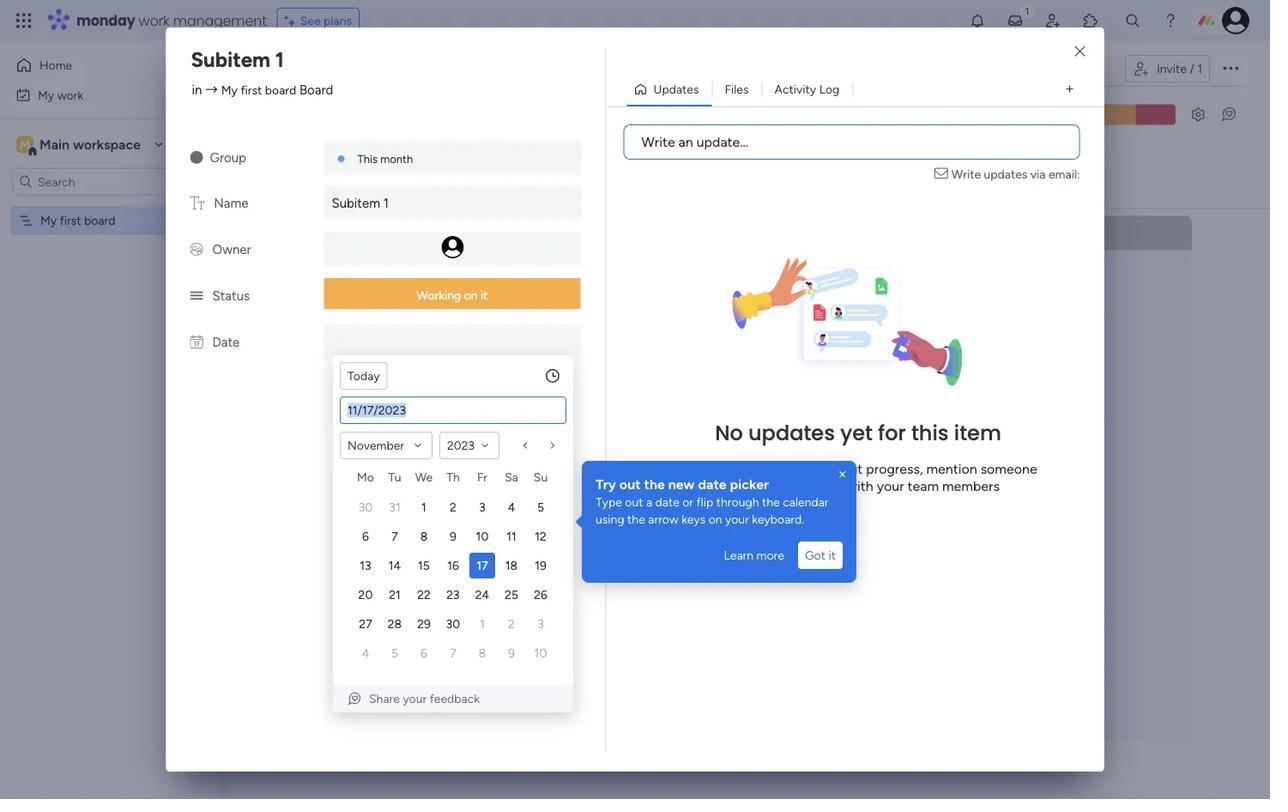 Task type: describe. For each thing, give the bounding box(es) containing it.
this
[[358, 152, 378, 166]]

envelope o image
[[935, 165, 952, 183]]

27 button
[[353, 611, 379, 637]]

invite members image
[[1045, 12, 1062, 29]]

7 for rightmost 7 button
[[450, 646, 456, 660]]

write updates via email:
[[952, 167, 1080, 181]]

monday
[[76, 11, 135, 30]]

0 horizontal spatial 7 button
[[382, 524, 408, 549]]

try out the new date picker heading
[[596, 475, 843, 494]]

thursday element
[[439, 467, 468, 493]]

0 vertical spatial 8
[[420, 529, 428, 544]]

main
[[39, 136, 70, 153]]

in → my first board board
[[192, 82, 333, 97]]

type
[[596, 495, 622, 509]]

11 button
[[499, 524, 524, 549]]

0 vertical spatial 6 button
[[353, 524, 379, 549]]

my first board inside field
[[265, 56, 402, 85]]

1 horizontal spatial 30
[[446, 617, 460, 631]]

board inside field
[[341, 56, 402, 85]]

update...
[[697, 134, 749, 150]]

0 horizontal spatial 1 button
[[411, 494, 437, 520]]

1 vertical spatial 2 button
[[499, 611, 524, 637]]

working inside 'no updates yet for this item' dialog
[[417, 288, 461, 303]]

tuesday element
[[380, 467, 409, 493]]

0 vertical spatial 2 button
[[440, 494, 466, 520]]

work for my
[[57, 88, 83, 102]]

name
[[214, 196, 248, 211]]

1 horizontal spatial 1 button
[[470, 611, 495, 637]]

share
[[810, 478, 843, 494]]

19 button
[[528, 553, 554, 579]]

v2 status image
[[190, 288, 203, 304]]

0 horizontal spatial 10 button
[[470, 524, 495, 549]]

13
[[360, 558, 371, 573]]

using
[[596, 512, 625, 527]]

picker
[[730, 476, 769, 492]]

it inside "row group"
[[576, 225, 585, 241]]

9 for 9 button to the top
[[450, 529, 457, 544]]

1 horizontal spatial 6 button
[[411, 640, 437, 666]]

working inside "row group"
[[502, 225, 554, 241]]

0 horizontal spatial 4 button
[[353, 640, 379, 666]]

updates for no
[[749, 418, 835, 447]]

first inside "be the first one to update about progress, mention someone or upload files to share with your team members"
[[709, 461, 734, 477]]

0 horizontal spatial to
[[764, 461, 777, 477]]

inbox image
[[1007, 12, 1024, 29]]

4 for leftmost 4 button
[[362, 646, 369, 660]]

su
[[534, 470, 548, 485]]

v2 calendar view small outline image
[[749, 308, 760, 321]]

keyboard.
[[752, 512, 804, 527]]

your inside try out the new date picker type out a date or flip through the calendar using the arrow keys on your keyboard.
[[725, 512, 749, 527]]

via
[[1031, 167, 1046, 181]]

31
[[389, 500, 401, 515]]

month
[[380, 152, 413, 166]]

search everything image
[[1124, 12, 1142, 29]]

item
[[954, 418, 1002, 447]]

this month
[[358, 152, 413, 166]]

v2 overdue deadline image
[[587, 307, 601, 324]]

on inside try out the new date picker type out a date or flip through the calendar using the arrow keys on your keyboard.
[[709, 512, 722, 527]]

invite
[[1157, 61, 1187, 76]]

0 vertical spatial subitem 1
[[191, 47, 284, 72]]

subitems inside list box
[[530, 344, 577, 358]]

2 for the top 2 "button"
[[450, 500, 457, 515]]

th
[[447, 470, 460, 485]]

fr
[[477, 470, 488, 485]]

23 button
[[440, 582, 466, 608]]

due date for v2 calendar view small outline icon
[[530, 308, 575, 321]]

it inside button
[[829, 548, 836, 563]]

my inside button
[[38, 88, 54, 102]]

0 vertical spatial 5 button
[[528, 494, 554, 520]]

12 button
[[528, 524, 554, 549]]

next image
[[546, 439, 560, 452]]

no updates yet for this item dialog
[[0, 0, 1270, 799]]

group
[[210, 150, 246, 166]]

november button
[[340, 432, 433, 459]]

be the first one to update about progress, mention someone or upload files to share with your team members
[[666, 461, 1037, 494]]

v2 subitems open image for 18
[[873, 345, 884, 358]]

an
[[679, 134, 693, 150]]

see plans button
[[277, 8, 360, 33]]

invite / 1 button
[[1125, 55, 1210, 82]]

3 for the bottom 3 button
[[537, 617, 544, 631]]

nov for nov 17
[[390, 309, 411, 322]]

1 due from the left
[[293, 308, 313, 321]]

31 button
[[382, 494, 408, 520]]

this
[[911, 418, 949, 447]]

1 vertical spatial close image
[[836, 468, 850, 482]]

working on it row group
[[255, 216, 1203, 799]]

subitems for project 3
[[767, 344, 814, 358]]

20 button
[[353, 582, 379, 608]]

1 horizontal spatial 4 button
[[499, 494, 524, 520]]

1 horizontal spatial 9 button
[[499, 640, 524, 666]]

my inside list box
[[40, 213, 57, 228]]

subitem 1 inside working on it "row group"
[[536, 391, 586, 404]]

one
[[737, 461, 760, 477]]

sunday element
[[526, 467, 555, 493]]

the right using
[[628, 512, 645, 527]]

21 button
[[382, 582, 408, 608]]

got it
[[805, 548, 836, 563]]

date
[[212, 335, 240, 350]]

learn
[[724, 548, 754, 563]]

v2 subtasks column small outline image
[[512, 344, 524, 358]]

1 image
[[1020, 1, 1035, 20]]

select product image
[[15, 12, 33, 29]]

keys
[[682, 512, 706, 527]]

my inside the in → my first board board
[[221, 82, 238, 97]]

add time image
[[544, 367, 561, 385]]

monday work management
[[76, 11, 267, 30]]

working on it inside working on it "row group"
[[502, 225, 585, 241]]

0 vertical spatial out
[[620, 476, 641, 492]]

1 horizontal spatial 10 button
[[528, 640, 554, 666]]

Date field
[[341, 397, 566, 423]]

the inside "be the first one to update about progress, mention someone or upload files to share with your team members"
[[686, 461, 706, 477]]

on inside 'no updates yet for this item' dialog
[[464, 288, 478, 303]]

1 horizontal spatial 7 button
[[440, 640, 466, 666]]

home
[[39, 58, 72, 73]]

1 horizontal spatial 30 button
[[440, 611, 466, 637]]

2 inside working on it "row group"
[[318, 270, 324, 284]]

got it button
[[798, 542, 843, 569]]

members
[[942, 478, 1000, 494]]

1 vertical spatial 3 button
[[528, 611, 554, 637]]

apps image
[[1082, 12, 1100, 29]]

share
[[369, 691, 400, 706]]

friday element
[[468, 467, 497, 493]]

m
[[20, 137, 30, 152]]

calendar
[[783, 495, 829, 509]]

9 for right 9 button
[[508, 646, 515, 660]]

or for upload
[[704, 478, 717, 494]]

project 3
[[753, 270, 798, 284]]

grid containing mo
[[351, 467, 555, 668]]

0 vertical spatial 30 button
[[353, 494, 379, 520]]

my work
[[38, 88, 83, 102]]

Search in workspace field
[[36, 172, 143, 191]]

plans
[[324, 13, 352, 28]]

due for v2 calendar view small outline image
[[767, 308, 787, 321]]

tu
[[388, 470, 401, 485]]

v2 done deadline image
[[350, 307, 364, 324]]

nov 18
[[863, 309, 898, 322]]

19
[[535, 558, 547, 573]]

a
[[646, 495, 652, 509]]

with
[[847, 478, 874, 494]]

or for flip
[[683, 495, 694, 509]]

project for project 3
[[753, 270, 789, 284]]

updates button
[[627, 76, 712, 103]]

it inside dialog
[[481, 288, 488, 303]]

activity log button
[[762, 76, 853, 103]]

1 horizontal spatial 8 button
[[470, 640, 495, 666]]

17 inside button
[[477, 558, 488, 573]]

project for project 1
[[516, 270, 552, 284]]

owner
[[212, 242, 251, 258]]

my first board link
[[221, 82, 296, 97]]

got
[[805, 548, 826, 563]]

the up the a on the right bottom of the page
[[644, 476, 665, 492]]

25
[[505, 588, 518, 602]]

0 vertical spatial 5
[[537, 500, 544, 515]]

15 button
[[411, 553, 437, 579]]

2 for bottommost 2 "button"
[[508, 617, 515, 631]]

monday element
[[351, 467, 380, 493]]

board inside list box
[[84, 213, 115, 228]]

filter by anything image
[[600, 104, 621, 125]]

14 button
[[382, 553, 408, 579]]

18 inside button
[[505, 558, 518, 573]]

write an update... button
[[624, 124, 1080, 160]]

feedback
[[430, 691, 480, 706]]

v2 calendar view small outline image
[[512, 308, 524, 321]]

24
[[475, 588, 489, 602]]

my inside field
[[265, 56, 295, 85]]

1 vertical spatial 5
[[391, 646, 398, 660]]

through
[[717, 495, 759, 509]]

saturday element
[[497, 467, 526, 493]]

learn more button
[[717, 542, 791, 569]]

6 for the rightmost 6 'button'
[[421, 646, 427, 660]]

7 for the left 7 button
[[392, 529, 398, 544]]

18 button
[[499, 553, 524, 579]]

0 vertical spatial 8 button
[[411, 524, 437, 549]]

subitem inside list box
[[536, 391, 578, 404]]

status
[[212, 288, 250, 304]]

first inside my first board list box
[[60, 213, 81, 228]]



Task type: vqa. For each thing, say whether or not it's contained in the screenshot.


Task type: locate. For each thing, give the bounding box(es) containing it.
files
[[725, 82, 749, 97]]

2 vertical spatial your
[[403, 691, 427, 706]]

working
[[502, 225, 554, 241], [417, 288, 461, 303]]

1 vertical spatial updates
[[749, 418, 835, 447]]

first inside the in → my first board board
[[241, 82, 262, 97]]

first inside 'my first board' field
[[299, 56, 336, 85]]

6 up 13 button
[[362, 529, 369, 544]]

updates up the update
[[749, 418, 835, 447]]

my work button
[[10, 81, 185, 109]]

notifications image
[[969, 12, 986, 29]]

subitem
[[191, 47, 270, 72], [332, 196, 380, 211], [536, 391, 578, 404]]

board down search in workspace field
[[84, 213, 115, 228]]

date
[[315, 308, 338, 321], [552, 308, 575, 321], [789, 308, 812, 321], [698, 476, 727, 492], [655, 495, 680, 509]]

3 inside working on it "row group"
[[792, 270, 798, 284]]

2 horizontal spatial project
[[753, 270, 789, 284]]

1 vertical spatial subitem
[[332, 196, 380, 211]]

write left via
[[952, 167, 981, 181]]

due date right v2 calendar view small outline icon
[[530, 308, 575, 321]]

team
[[908, 478, 939, 494]]

yet
[[841, 418, 873, 447]]

1 vertical spatial 10 button
[[528, 640, 554, 666]]

wednesday element
[[409, 467, 439, 493]]

subitem down this
[[332, 196, 380, 211]]

due inside list box
[[530, 308, 550, 321]]

john smith image
[[1222, 7, 1250, 34]]

write for write updates via email:
[[952, 167, 981, 181]]

v2 sun image
[[190, 150, 203, 166]]

0 horizontal spatial 2
[[318, 270, 324, 284]]

0 vertical spatial 18
[[887, 309, 898, 322]]

your down through
[[725, 512, 749, 527]]

5 button
[[528, 494, 554, 520], [382, 640, 408, 666]]

due for v2 calendar view small outline icon
[[530, 308, 550, 321]]

date up flip
[[698, 476, 727, 492]]

november
[[348, 438, 404, 453]]

arrow
[[648, 512, 679, 527]]

1 horizontal spatial subitem 1
[[332, 196, 389, 211]]

share your feedback link
[[347, 690, 560, 707]]

1 vertical spatial your
[[725, 512, 749, 527]]

project 1
[[516, 270, 559, 284]]

previous image
[[518, 439, 532, 452]]

nov for nov 18
[[863, 309, 884, 322]]

or up flip
[[704, 478, 717, 494]]

upload
[[720, 478, 762, 494]]

1 vertical spatial 30
[[446, 617, 460, 631]]

2 horizontal spatial it
[[829, 548, 836, 563]]

sa
[[505, 470, 518, 485]]

your right share
[[403, 691, 427, 706]]

3 subitems from the left
[[767, 344, 814, 358]]

2 horizontal spatial board
[[341, 56, 402, 85]]

3 due date from the left
[[767, 308, 812, 321]]

v2 subitems open image
[[399, 345, 410, 358], [873, 345, 884, 358]]

due date for v2 calendar view small outline image
[[767, 308, 812, 321]]

no
[[715, 418, 743, 447]]

try
[[596, 476, 616, 492]]

2 vertical spatial 3
[[537, 617, 544, 631]]

10 left 11 button
[[476, 529, 489, 544]]

workspace selection element
[[16, 134, 143, 157]]

0 horizontal spatial 2 button
[[440, 494, 466, 520]]

subitems down project 2
[[293, 344, 340, 358]]

work inside button
[[57, 88, 83, 102]]

1 vertical spatial 18
[[505, 558, 518, 573]]

row group containing 30
[[351, 493, 555, 668]]

working on it up project 1
[[502, 225, 585, 241]]

updates left via
[[984, 167, 1028, 181]]

out left the a on the right bottom of the page
[[625, 495, 643, 509]]

working on it up nov 17
[[417, 288, 488, 303]]

30 button down the 23 'button'
[[440, 611, 466, 637]]

board right board
[[341, 56, 402, 85]]

24 button
[[470, 582, 495, 608]]

1 vertical spatial it
[[481, 288, 488, 303]]

10 for 10 button to the right
[[534, 646, 547, 660]]

0 horizontal spatial board
[[84, 213, 115, 228]]

20
[[358, 588, 373, 602]]

0 horizontal spatial due date
[[293, 308, 338, 321]]

12
[[535, 529, 547, 544]]

1 subitems from the left
[[293, 344, 340, 358]]

1 vertical spatial 2
[[450, 500, 457, 515]]

3 button down friday element
[[470, 494, 495, 520]]

row group
[[351, 493, 555, 668]]

3 button
[[470, 494, 495, 520], [528, 611, 554, 637]]

see plans
[[300, 13, 352, 28]]

0 horizontal spatial nov
[[390, 309, 411, 322]]

due down project 2
[[293, 308, 313, 321]]

1 button down wednesday element
[[411, 494, 437, 520]]

9 down 25 button
[[508, 646, 515, 660]]

8 up feedback
[[479, 646, 486, 660]]

1 horizontal spatial nov
[[863, 309, 884, 322]]

5
[[537, 500, 544, 515], [391, 646, 398, 660]]

27
[[359, 617, 372, 631]]

working up nov 17
[[417, 288, 461, 303]]

1 nov from the left
[[390, 309, 411, 322]]

work for monday
[[139, 11, 170, 30]]

8 button up 15 button
[[411, 524, 437, 549]]

0 vertical spatial work
[[139, 11, 170, 30]]

17 right v2 done deadline icon
[[413, 309, 424, 322]]

close image inside 'no updates yet for this item' dialog
[[1075, 45, 1085, 58]]

4 down "saturday" "element" at the bottom
[[508, 500, 515, 515]]

to up calendar
[[794, 478, 807, 494]]

4 down 27 button
[[362, 646, 369, 660]]

project for project 2
[[279, 270, 315, 284]]

mo
[[357, 470, 374, 485]]

3 button down 26 button
[[528, 611, 554, 637]]

28
[[388, 617, 402, 631]]

2 nov from the left
[[863, 309, 884, 322]]

1 horizontal spatial 8
[[479, 646, 486, 660]]

help image
[[1162, 12, 1179, 29]]

2 project from the left
[[516, 270, 552, 284]]

0 vertical spatial 10 button
[[470, 524, 495, 549]]

18 inside working on it "row group"
[[887, 309, 898, 322]]

1 vertical spatial 8 button
[[470, 640, 495, 666]]

17 inside working on it "row group"
[[413, 309, 424, 322]]

0 vertical spatial working on it
[[502, 225, 585, 241]]

10
[[476, 529, 489, 544], [534, 646, 547, 660]]

7
[[392, 529, 398, 544], [450, 646, 456, 660]]

v2 subitems open image down "nov 18" at top right
[[873, 345, 884, 358]]

0 horizontal spatial 3 button
[[470, 494, 495, 520]]

to
[[764, 461, 777, 477], [794, 478, 807, 494]]

main workspace
[[39, 136, 141, 153]]

more
[[757, 548, 785, 563]]

board inside the in → my first board board
[[265, 82, 296, 97]]

6
[[362, 529, 369, 544], [421, 646, 427, 660]]

my down search in workspace field
[[40, 213, 57, 228]]

3 project from the left
[[753, 270, 789, 284]]

4 button down 27 button
[[353, 640, 379, 666]]

date up arrow
[[655, 495, 680, 509]]

10 down 26 button
[[534, 646, 547, 660]]

25 button
[[499, 582, 524, 608]]

0 horizontal spatial 7
[[392, 529, 398, 544]]

1 horizontal spatial 5
[[537, 500, 544, 515]]

0 horizontal spatial 30
[[359, 500, 373, 515]]

subitem up →
[[191, 47, 270, 72]]

1 vertical spatial write
[[952, 167, 981, 181]]

for
[[878, 418, 906, 447]]

13 button
[[353, 553, 379, 579]]

your inside "be the first one to update about progress, mention someone or upload files to share with your team members"
[[877, 478, 904, 494]]

2 due from the left
[[530, 308, 550, 321]]

15
[[418, 558, 430, 573]]

subitems
[[293, 344, 340, 358], [530, 344, 577, 358], [767, 344, 814, 358]]

0 vertical spatial 1 button
[[411, 494, 437, 520]]

0 horizontal spatial my first board
[[40, 213, 115, 228]]

write for write an update...
[[642, 134, 675, 150]]

1 vertical spatial 6
[[421, 646, 427, 660]]

9 up the 16 button
[[450, 529, 457, 544]]

5 down sunday element
[[537, 500, 544, 515]]

0 vertical spatial 10
[[476, 529, 489, 544]]

board
[[299, 82, 333, 97]]

due
[[293, 308, 313, 321], [530, 308, 550, 321], [767, 308, 787, 321]]

2 vertical spatial subitem 1
[[536, 391, 586, 404]]

we
[[415, 470, 433, 485]]

0 horizontal spatial subitem
[[191, 47, 270, 72]]

3 for 3 button to the left
[[479, 500, 486, 515]]

1 vertical spatial out
[[625, 495, 643, 509]]

close image
[[1075, 45, 1085, 58], [836, 468, 850, 482]]

1 due date from the left
[[293, 308, 338, 321]]

6 button down 29 button
[[411, 640, 437, 666]]

subitems for project 2
[[293, 344, 340, 358]]

9
[[450, 529, 457, 544], [508, 646, 515, 660]]

close image right the update
[[836, 468, 850, 482]]

list box
[[506, 254, 708, 424]]

1 horizontal spatial or
[[704, 478, 717, 494]]

1 v2 subitems open image from the left
[[399, 345, 410, 358]]

write left an
[[642, 134, 675, 150]]

flip
[[697, 495, 714, 509]]

activity
[[775, 82, 816, 97]]

0 horizontal spatial 8 button
[[411, 524, 437, 549]]

2 button down 'thursday' element on the bottom left
[[440, 494, 466, 520]]

log
[[819, 82, 840, 97]]

date inside list box
[[552, 308, 575, 321]]

my first board inside list box
[[40, 213, 115, 228]]

due date inside list box
[[530, 308, 575, 321]]

my right →
[[221, 82, 238, 97]]

due right v2 calendar view small outline icon
[[530, 308, 550, 321]]

due date down project 2
[[293, 308, 338, 321]]

v2 subitems open image for 17
[[399, 345, 410, 358]]

0 horizontal spatial 8
[[420, 529, 428, 544]]

30 button down monday element
[[353, 494, 379, 520]]

2 vertical spatial 2
[[508, 617, 515, 631]]

1 horizontal spatial board
[[265, 82, 296, 97]]

5 down 28
[[391, 646, 398, 660]]

v2 multiple person column image
[[190, 242, 203, 258]]

on inside working on it "row group"
[[557, 225, 573, 241]]

1 vertical spatial 7
[[450, 646, 456, 660]]

6 down 29 button
[[421, 646, 427, 660]]

5 button down 28
[[382, 640, 408, 666]]

0 horizontal spatial v2 subitems open image
[[399, 345, 410, 358]]

updates
[[654, 82, 699, 97]]

4 for right 4 button
[[508, 500, 515, 515]]

9 button down 25 button
[[499, 640, 524, 666]]

today button
[[340, 362, 388, 390]]

1 vertical spatial subitem 1
[[332, 196, 389, 211]]

1 horizontal spatial due date
[[530, 308, 575, 321]]

date down project 3
[[789, 308, 812, 321]]

0 vertical spatial 4 button
[[499, 494, 524, 520]]

10 button left 11 button
[[470, 524, 495, 549]]

subitem 1 down the add time image
[[536, 391, 586, 404]]

6 button up 13 button
[[353, 524, 379, 549]]

0 vertical spatial 3
[[792, 270, 798, 284]]

working on it inside 'no updates yet for this item' dialog
[[417, 288, 488, 303]]

16
[[447, 558, 459, 573]]

17 up '24'
[[477, 558, 488, 573]]

or inside try out the new date picker type out a date or flip through the calendar using the arrow keys on your keyboard.
[[683, 495, 694, 509]]

learn more
[[724, 548, 785, 563]]

0 horizontal spatial 17
[[413, 309, 424, 322]]

1 vertical spatial working on it
[[417, 288, 488, 303]]

updates
[[984, 167, 1028, 181], [749, 418, 835, 447]]

8 up 15 on the left bottom
[[420, 529, 428, 544]]

0 vertical spatial 3 button
[[470, 494, 495, 520]]

6 for 6 'button' to the top
[[362, 529, 369, 544]]

board
[[341, 56, 402, 85], [265, 82, 296, 97], [84, 213, 115, 228]]

files button
[[712, 76, 762, 103]]

7 button
[[382, 524, 408, 549], [440, 640, 466, 666]]

0 vertical spatial 7 button
[[382, 524, 408, 549]]

first down search in workspace field
[[60, 213, 81, 228]]

1 vertical spatial 4 button
[[353, 640, 379, 666]]

workspace image
[[16, 135, 33, 154]]

10 button down 26 button
[[528, 640, 554, 666]]

0 horizontal spatial your
[[403, 691, 427, 706]]

subitem 1 down this
[[332, 196, 389, 211]]

2 vertical spatial subitem
[[536, 391, 578, 404]]

1 horizontal spatial due
[[530, 308, 550, 321]]

5 button down sunday element
[[528, 494, 554, 520]]

my first board down plans
[[265, 56, 402, 85]]

0 vertical spatial 2
[[318, 270, 324, 284]]

2 due date from the left
[[530, 308, 575, 321]]

due right v2 calendar view small outline image
[[767, 308, 787, 321]]

2 horizontal spatial due date
[[767, 308, 812, 321]]

7 down 31
[[392, 529, 398, 544]]

0 vertical spatial 6
[[362, 529, 369, 544]]

updates for write
[[984, 167, 1028, 181]]

1 horizontal spatial 3
[[537, 617, 544, 631]]

close image down the apps image
[[1075, 45, 1085, 58]]

7 up "share your feedback" link
[[450, 646, 456, 660]]

grid
[[351, 467, 555, 668]]

v2 subitems open image down nov 17
[[399, 345, 410, 358]]

30 down monday element
[[359, 500, 373, 515]]

28 button
[[382, 611, 408, 637]]

the right be
[[686, 461, 706, 477]]

0 horizontal spatial 5 button
[[382, 640, 408, 666]]

subitems up the add time image
[[530, 344, 577, 358]]

share your feedback
[[369, 691, 480, 706]]

home button
[[10, 52, 185, 79]]

first
[[299, 56, 336, 85], [241, 82, 262, 97], [60, 213, 81, 228], [709, 461, 734, 477]]

1 vertical spatial 5 button
[[382, 640, 408, 666]]

0 vertical spatial it
[[576, 225, 585, 241]]

work right monday
[[139, 11, 170, 30]]

working up project 1
[[502, 225, 554, 241]]

date left v2 overdue deadline icon
[[552, 308, 575, 321]]

1 horizontal spatial work
[[139, 11, 170, 30]]

my first board down search in workspace field
[[40, 213, 115, 228]]

first right →
[[241, 82, 262, 97]]

today
[[348, 369, 380, 383]]

0 horizontal spatial close image
[[836, 468, 850, 482]]

board left board
[[265, 82, 296, 97]]

1 horizontal spatial to
[[794, 478, 807, 494]]

1 button down 24 button at bottom left
[[470, 611, 495, 637]]

the down files
[[762, 495, 780, 509]]

18
[[887, 309, 898, 322], [505, 558, 518, 573]]

list box inside working on it "row group"
[[506, 254, 708, 424]]

due date right v2 calendar view small outline image
[[767, 308, 812, 321]]

1 vertical spatial 30 button
[[440, 611, 466, 637]]

my down home at the top of the page
[[38, 88, 54, 102]]

1 vertical spatial 6 button
[[411, 640, 437, 666]]

17 button
[[470, 553, 495, 579]]

sort
[[653, 107, 676, 122]]

option
[[0, 205, 219, 209]]

2 button down 25 button
[[499, 611, 524, 637]]

to up files
[[764, 461, 777, 477]]

1 horizontal spatial on
[[557, 225, 573, 241]]

9 button up the 16 button
[[440, 524, 466, 549]]

1 vertical spatial 1 button
[[470, 611, 495, 637]]

0 horizontal spatial 30 button
[[353, 494, 379, 520]]

30 right 29 button
[[446, 617, 460, 631]]

My first board field
[[261, 56, 406, 85]]

1 inside the invite / 1 button
[[1198, 61, 1203, 76]]

first up upload
[[709, 461, 734, 477]]

4 button down "saturday" "element" at the bottom
[[499, 494, 524, 520]]

out right try in the bottom of the page
[[620, 476, 641, 492]]

email:
[[1049, 167, 1080, 181]]

3 due from the left
[[767, 308, 787, 321]]

0 vertical spatial to
[[764, 461, 777, 477]]

7 button up "share your feedback" link
[[440, 640, 466, 666]]

2 v2 subitems open image from the left
[[873, 345, 884, 358]]

2023
[[447, 438, 475, 453]]

26
[[534, 588, 548, 602]]

1 horizontal spatial it
[[576, 225, 585, 241]]

7 button down 31 button
[[382, 524, 408, 549]]

about
[[827, 461, 863, 477]]

files
[[765, 478, 790, 494]]

1 vertical spatial to
[[794, 478, 807, 494]]

1 vertical spatial 8
[[479, 646, 486, 660]]

work down home at the top of the page
[[57, 88, 83, 102]]

4
[[508, 500, 515, 515], [362, 646, 369, 660]]

or inside "be the first one to update about progress, mention someone or upload files to share with your team members"
[[704, 478, 717, 494]]

0 vertical spatial 7
[[392, 529, 398, 544]]

2 horizontal spatial on
[[709, 512, 722, 527]]

list box containing project 1
[[506, 254, 708, 424]]

my left board
[[265, 56, 295, 85]]

0 vertical spatial close image
[[1075, 45, 1085, 58]]

dapulse text column image
[[190, 196, 204, 211]]

someone
[[981, 461, 1037, 477]]

10 for the left 10 button
[[476, 529, 489, 544]]

dapulse date column image
[[190, 335, 203, 350]]

1 vertical spatial 17
[[477, 558, 488, 573]]

22
[[417, 588, 431, 602]]

subitems down project 3
[[767, 344, 814, 358]]

11
[[507, 529, 517, 544]]

out
[[620, 476, 641, 492], [625, 495, 643, 509]]

0 horizontal spatial working on it
[[417, 288, 488, 303]]

or left flip
[[683, 495, 694, 509]]

date left v2 done deadline icon
[[315, 308, 338, 321]]

0 vertical spatial 9 button
[[440, 524, 466, 549]]

work
[[139, 11, 170, 30], [57, 88, 83, 102]]

subitem 1 up my first board link
[[191, 47, 284, 72]]

1 project from the left
[[279, 270, 315, 284]]

subitem down the add time image
[[536, 391, 578, 404]]

2023 button
[[439, 432, 500, 459]]

2 subitems from the left
[[530, 344, 577, 358]]

first down the see plans button
[[299, 56, 336, 85]]

your down progress,
[[877, 478, 904, 494]]

22 button
[[411, 582, 437, 608]]

1 vertical spatial working
[[417, 288, 461, 303]]

1 horizontal spatial 4
[[508, 500, 515, 515]]

add view image
[[1066, 83, 1073, 95]]

8 button up feedback
[[470, 640, 495, 666]]

my first board list box
[[0, 203, 219, 467]]

0 vertical spatial 9
[[450, 529, 457, 544]]

in
[[192, 82, 202, 97]]

nov 17
[[390, 309, 424, 322]]

write inside button
[[642, 134, 675, 150]]

8 button
[[411, 524, 437, 549], [470, 640, 495, 666]]



